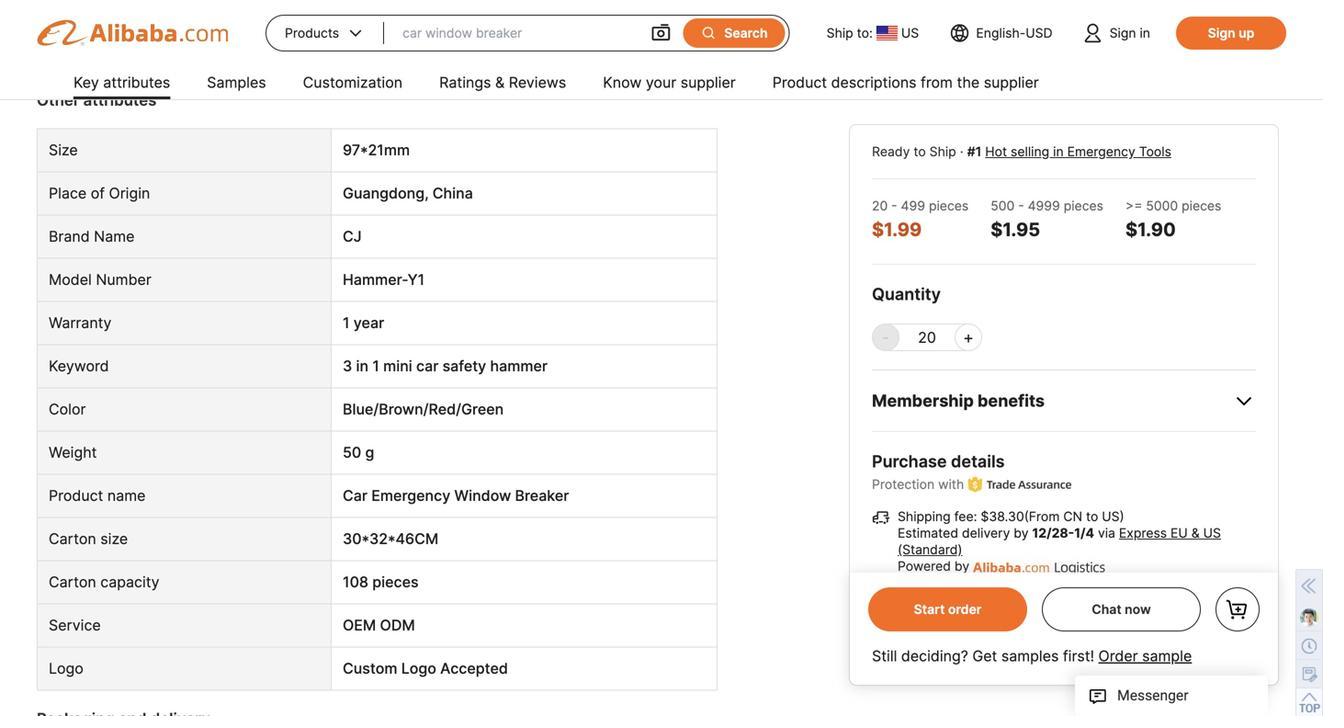 Task type: describe. For each thing, give the bounding box(es) containing it.
guangdong, china
[[343, 184, 473, 202]]


[[701, 24, 717, 41]]

carton for carton size
[[49, 530, 96, 548]]

oem
[[343, 616, 376, 634]]

0 horizontal spatial &
[[495, 74, 505, 91]]

hammer
[[527, 41, 586, 59]]

samples link
[[207, 66, 266, 103]]

12/28-
[[1033, 526, 1075, 541]]

color
[[49, 400, 86, 418]]

- button
[[872, 324, 900, 351]]

sign for sign in
[[1110, 25, 1137, 41]]

origin
[[109, 184, 150, 202]]

& inside express eu & us (standard)
[[1192, 526, 1200, 541]]

1 horizontal spatial ship
[[930, 144, 957, 159]]

500
[[991, 198, 1015, 214]]

1 horizontal spatial us
[[1103, 509, 1120, 525]]

20 - 499 pieces $1.99
[[872, 198, 969, 241]]

in for sign in
[[1140, 25, 1151, 41]]

fee:
[[955, 509, 978, 525]]

1/4
[[1075, 526, 1095, 541]]

brand
[[49, 227, 90, 245]]

···
[[1121, 597, 1130, 609]]

emergency tool kit  break hammer
[[343, 41, 586, 59]]

(standard)
[[898, 542, 963, 558]]

car
[[416, 357, 439, 375]]

ratings
[[440, 74, 491, 91]]

view details
[[958, 677, 1032, 692]]

with
[[939, 477, 965, 492]]

products.
[[897, 677, 955, 692]]

products
[[285, 25, 339, 41]]

>=
[[1126, 198, 1143, 214]]

y1
[[408, 271, 425, 289]]

0 vertical spatial to
[[914, 144, 926, 159]]

number
[[96, 271, 151, 289]]

the
[[957, 74, 980, 91]]

powered by
[[898, 559, 970, 574]]

+ button
[[955, 324, 983, 351]]

usd
[[1026, 25, 1053, 41]]

mini
[[383, 357, 413, 375]]

20
[[872, 198, 888, 214]]

3
[[343, 357, 352, 375]]

0 vertical spatial emergency
[[343, 41, 422, 59]]

shipping
[[898, 509, 951, 525]]

guangdong,
[[343, 184, 429, 202]]

other
[[37, 90, 80, 109]]

get
[[973, 647, 998, 665]]

know
[[603, 74, 642, 91]]

still deciding? get samples first! order sample
[[872, 647, 1193, 665]]

eligible for refunds within 30 days of receiving products.
[[897, 658, 1178, 692]]

pieces inside 20 - 499 pieces $1.99
[[929, 198, 969, 214]]

kit
[[460, 41, 479, 59]]

pieces right 108
[[373, 573, 419, 591]]

+
[[963, 327, 974, 347]]


[[650, 22, 672, 44]]

ratings & reviews link
[[440, 66, 567, 103]]

car
[[343, 487, 368, 505]]

hot selling in  emergency tools link
[[986, 144, 1172, 159]]

details for purchase details
[[952, 451, 1005, 472]]

- for $1.99
[[892, 198, 898, 214]]

samples
[[207, 74, 266, 91]]

1 vertical spatial view
[[958, 677, 988, 692]]

ready to ship
[[872, 144, 957, 159]]

your
[[646, 74, 677, 91]]

us inside express eu & us (standard)
[[1204, 526, 1222, 541]]

still
[[872, 647, 898, 665]]

chat now button
[[1092, 602, 1152, 617]]

powered
[[898, 559, 951, 574]]

50
[[343, 443, 362, 461]]

sign for sign up
[[1209, 25, 1236, 41]]

0 vertical spatial us
[[902, 25, 919, 41]]

1 vertical spatial in
[[1054, 144, 1064, 159]]

start order button
[[869, 587, 1028, 632]]

place of origin
[[49, 184, 150, 202]]

breaker
[[515, 487, 569, 505]]

refunds
[[965, 658, 1011, 674]]

membership benefits
[[872, 391, 1045, 411]]

1 logo from the left
[[49, 660, 84, 677]]

quantity
[[872, 284, 941, 304]]

eu
[[1171, 526, 1188, 541]]

other attributes
[[37, 90, 157, 109]]

5000
[[1147, 198, 1179, 214]]

30
[[1055, 658, 1071, 674]]

keyword
[[49, 357, 109, 375]]

$38.30
[[981, 509, 1025, 525]]

year
[[354, 314, 384, 332]]

(
[[1025, 509, 1029, 525]]

service
[[49, 616, 101, 634]]

of inside eligible for refunds within 30 days of receiving products.
[[1107, 658, 1119, 674]]

descriptions
[[832, 74, 917, 91]]

product for product name
[[49, 487, 103, 505]]

type
[[49, 41, 83, 59]]

encrypted
[[935, 622, 997, 637]]

blue/brown/red/green
[[343, 400, 504, 418]]

2 supplier from the left
[[984, 74, 1039, 91]]

safety
[[443, 357, 487, 375]]

car window breaker text field
[[403, 17, 632, 50]]

1 vertical spatial to
[[1087, 509, 1099, 525]]

purchase
[[872, 451, 947, 472]]

0 horizontal spatial of
[[91, 184, 105, 202]]



Task type: locate. For each thing, give the bounding box(es) containing it.
products 
[[285, 24, 365, 42]]

- inside 20 - 499 pieces $1.99
[[892, 198, 898, 214]]

and
[[1001, 622, 1023, 637]]

0 horizontal spatial logo
[[49, 660, 84, 677]]

name
[[107, 487, 146, 505]]

customization link
[[303, 66, 403, 103]]

0 horizontal spatial -
[[882, 327, 890, 347]]

1 vertical spatial of
[[1107, 658, 1119, 674]]

sign left up
[[1209, 25, 1236, 41]]

us right eu
[[1204, 526, 1222, 541]]

2 horizontal spatial in
[[1140, 25, 1151, 41]]

0 horizontal spatial to
[[914, 144, 926, 159]]

- for $1.95
[[1019, 198, 1025, 214]]

emergency up 30*32*46cm
[[372, 487, 451, 505]]

china
[[433, 184, 473, 202]]

receiving
[[1123, 658, 1178, 674]]

oem odm
[[343, 616, 415, 634]]

108 pieces
[[343, 573, 419, 591]]

0 horizontal spatial us
[[902, 25, 919, 41]]

1 vertical spatial product
[[49, 487, 103, 505]]

product down the weight
[[49, 487, 103, 505]]

estimated delivery by 12/28-1/4 via
[[898, 526, 1116, 541]]

1 vertical spatial 1
[[373, 357, 380, 375]]

benefits
[[978, 391, 1045, 411]]

hammer-y1
[[343, 271, 425, 289]]

3 in 1 mini car safety hammer
[[343, 357, 548, 375]]

2 vertical spatial in
[[356, 357, 369, 375]]

details up the with
[[952, 451, 1005, 472]]

None text field
[[900, 328, 955, 346]]

2 horizontal spatial us
[[1204, 526, 1222, 541]]

attributes right other on the left
[[83, 90, 157, 109]]

emergency up customization
[[343, 41, 422, 59]]

2 sign from the left
[[1209, 25, 1236, 41]]

1 carton from the top
[[49, 530, 96, 548]]

1 vertical spatial &
[[1192, 526, 1200, 541]]

1 vertical spatial details
[[1168, 622, 1208, 637]]

1 sign from the left
[[1110, 25, 1137, 41]]

30*32*46cm
[[343, 530, 439, 548]]

0 horizontal spatial ship
[[827, 25, 854, 41]]

- down quantity
[[882, 327, 890, 347]]

)
[[1120, 509, 1125, 525]]

product descriptions from the supplier link
[[773, 66, 1039, 103]]

- inside 'button'
[[882, 327, 890, 347]]

to up 1/4 at the right
[[1087, 509, 1099, 525]]

1 horizontal spatial by
[[1014, 526, 1029, 541]]

to:
[[857, 25, 873, 41]]

warranty
[[49, 314, 112, 332]]

break
[[483, 41, 523, 59]]

hot
[[986, 144, 1008, 159]]

emergency left tools
[[1068, 144, 1136, 159]]

2 vertical spatial details
[[992, 677, 1032, 692]]

ship to:
[[827, 25, 873, 41]]

to right ready
[[914, 144, 926, 159]]

0 horizontal spatial product
[[49, 487, 103, 505]]

1 vertical spatial carton
[[49, 573, 96, 591]]

product descriptions from the supplier
[[773, 74, 1039, 91]]

ship left to:
[[827, 25, 854, 41]]

supplier right the
[[984, 74, 1039, 91]]

supplier inside know your supplier link
[[681, 74, 736, 91]]

up
[[1239, 25, 1255, 41]]

in left sign up
[[1140, 25, 1151, 41]]

eligible
[[897, 658, 941, 674]]

sample
[[1143, 647, 1193, 665]]

-
[[892, 198, 898, 214], [1019, 198, 1025, 214], [882, 327, 890, 347]]

in for 3 in 1 mini car safety hammer
[[356, 357, 369, 375]]

1 horizontal spatial to
[[1087, 509, 1099, 525]]

details up sample at the right bottom of the page
[[1168, 622, 1208, 637]]

now
[[1125, 602, 1152, 617]]

1 left mini
[[373, 357, 380, 375]]

0 vertical spatial product
[[773, 74, 827, 91]]

samples
[[1002, 647, 1059, 665]]

ship left #1
[[930, 144, 957, 159]]

window
[[455, 487, 511, 505]]

in
[[1140, 25, 1151, 41], [1054, 144, 1064, 159], [356, 357, 369, 375]]

logo down service
[[49, 660, 84, 677]]

sign right usd
[[1110, 25, 1137, 41]]

of right place
[[91, 184, 105, 202]]

1 vertical spatial emergency
[[1068, 144, 1136, 159]]

protection
[[872, 477, 935, 492]]

hammer
[[490, 357, 548, 375]]

view down refunds
[[958, 677, 988, 692]]

0 vertical spatial in
[[1140, 25, 1151, 41]]

108
[[343, 573, 369, 591]]

secure
[[1027, 622, 1068, 637]]

key attributes link
[[74, 66, 170, 103]]

chat
[[1092, 602, 1122, 617]]

0 horizontal spatial view
[[958, 677, 988, 692]]

0 horizontal spatial sign
[[1110, 25, 1137, 41]]

by down (standard) on the bottom right of the page
[[955, 559, 970, 574]]

0 horizontal spatial in
[[356, 357, 369, 375]]

1 horizontal spatial view
[[1135, 622, 1164, 637]]

english-usd
[[977, 25, 1053, 41]]

start order
[[914, 602, 982, 617]]

& right eu
[[1192, 526, 1200, 541]]

us right to:
[[902, 25, 919, 41]]

attributes right 'key'
[[103, 74, 170, 91]]

0 vertical spatial by
[[1014, 526, 1029, 541]]

customization
[[303, 74, 403, 91]]

selling
[[1011, 144, 1050, 159]]

- right 500
[[1019, 198, 1025, 214]]

1 vertical spatial by
[[955, 559, 970, 574]]

0 vertical spatial carton
[[49, 530, 96, 548]]

pieces right 4999
[[1064, 198, 1104, 214]]

2 horizontal spatial -
[[1019, 198, 1025, 214]]

2 logo from the left
[[401, 660, 437, 677]]

1 horizontal spatial 1
[[373, 357, 380, 375]]

sign in
[[1110, 25, 1151, 41]]

by down the (
[[1014, 526, 1029, 541]]

tools
[[1140, 144, 1172, 159]]

- inside 500 - 4999 pieces $1.95
[[1019, 198, 1025, 214]]

to
[[914, 144, 926, 159], [1087, 509, 1099, 525]]

supplier right your
[[681, 74, 736, 91]]

attributes for key attributes
[[103, 74, 170, 91]]

pieces right "5000" at top right
[[1182, 198, 1222, 214]]

carton capacity
[[49, 573, 159, 591]]

#1 hot selling in  emergency tools
[[968, 144, 1172, 159]]

0 vertical spatial view
[[1135, 622, 1164, 637]]

0 vertical spatial details
[[952, 451, 1005, 472]]

logo down odm
[[401, 660, 437, 677]]

1 horizontal spatial logo
[[401, 660, 437, 677]]

0 horizontal spatial by
[[955, 559, 970, 574]]

place
[[49, 184, 87, 202]]

attributes for other attributes
[[83, 90, 157, 109]]

1 vertical spatial us
[[1103, 509, 1120, 525]]

1 horizontal spatial in
[[1054, 144, 1064, 159]]

1 horizontal spatial &
[[1192, 526, 1200, 541]]

for
[[944, 658, 961, 674]]

delivery
[[962, 526, 1011, 541]]

car emergency window breaker
[[343, 487, 569, 505]]

carton size
[[49, 530, 128, 548]]

in right selling
[[1054, 144, 1064, 159]]

1 supplier from the left
[[681, 74, 736, 91]]

reviews
[[509, 74, 567, 91]]

0 vertical spatial 1
[[343, 314, 350, 332]]

1 horizontal spatial supplier
[[984, 74, 1039, 91]]

97*21mm
[[343, 141, 410, 159]]

0 vertical spatial &
[[495, 74, 505, 91]]

0 vertical spatial of
[[91, 184, 105, 202]]

#1
[[968, 144, 982, 159]]

1 vertical spatial ship
[[930, 144, 957, 159]]

pieces inside 500 - 4999 pieces $1.95
[[1064, 198, 1104, 214]]

hammer-
[[343, 271, 408, 289]]

order sample link
[[1099, 647, 1193, 665]]

>= 5000 pieces $1.90
[[1126, 198, 1222, 241]]

carton up service
[[49, 573, 96, 591]]

ratings & reviews
[[440, 74, 567, 91]]

attributes
[[103, 74, 170, 91], [83, 90, 157, 109]]

view down now
[[1135, 622, 1164, 637]]

sign up
[[1209, 25, 1255, 41]]

cn
[[1064, 509, 1083, 525]]

start
[[914, 602, 945, 617]]

emergency
[[343, 41, 422, 59], [1068, 144, 1136, 159], [372, 487, 451, 505]]

& down break
[[495, 74, 505, 91]]

$1.95
[[991, 218, 1041, 241]]

product down ship to:
[[773, 74, 827, 91]]

0 horizontal spatial 1
[[343, 314, 350, 332]]

2 vertical spatial us
[[1204, 526, 1222, 541]]

carton left size
[[49, 530, 96, 548]]

1 horizontal spatial sign
[[1209, 25, 1236, 41]]

 search
[[701, 24, 768, 41]]

model number
[[49, 271, 151, 289]]

2 carton from the top
[[49, 573, 96, 591]]

&
[[495, 74, 505, 91], [1192, 526, 1200, 541]]

size
[[49, 141, 78, 159]]

0 vertical spatial ship
[[827, 25, 854, 41]]

1 horizontal spatial of
[[1107, 658, 1119, 674]]

ready
[[872, 144, 910, 159]]

1 horizontal spatial product
[[773, 74, 827, 91]]

protection with
[[872, 477, 965, 492]]

- right '20'
[[892, 198, 898, 214]]

2 vertical spatial emergency
[[372, 487, 451, 505]]

attributes inside key attributes link
[[103, 74, 170, 91]]

product for product descriptions from the supplier
[[773, 74, 827, 91]]

details down within
[[992, 677, 1032, 692]]

details
[[952, 451, 1005, 472], [1168, 622, 1208, 637], [992, 677, 1032, 692]]

pieces inside >= 5000 pieces $1.90
[[1182, 198, 1222, 214]]

capacity
[[100, 573, 159, 591]]

$1.99
[[872, 218, 922, 241]]


[[347, 24, 365, 42]]

brand name
[[49, 227, 135, 245]]

of right days
[[1107, 658, 1119, 674]]

english-
[[977, 25, 1026, 41]]

search
[[725, 25, 768, 41]]

1 horizontal spatial -
[[892, 198, 898, 214]]

product name
[[49, 487, 146, 505]]

carton for carton capacity
[[49, 573, 96, 591]]

0 horizontal spatial supplier
[[681, 74, 736, 91]]

purchase details
[[872, 451, 1005, 472]]

shipping fee: $38.30 ( from cn to us )
[[898, 509, 1125, 525]]

us up "via"
[[1103, 509, 1120, 525]]

in right 3
[[356, 357, 369, 375]]

details for view details
[[992, 677, 1032, 692]]

carton
[[49, 530, 96, 548], [49, 573, 96, 591]]

pieces right 499
[[929, 198, 969, 214]]

1 left year
[[343, 314, 350, 332]]



Task type: vqa. For each thing, say whether or not it's contained in the screenshot.
4
no



